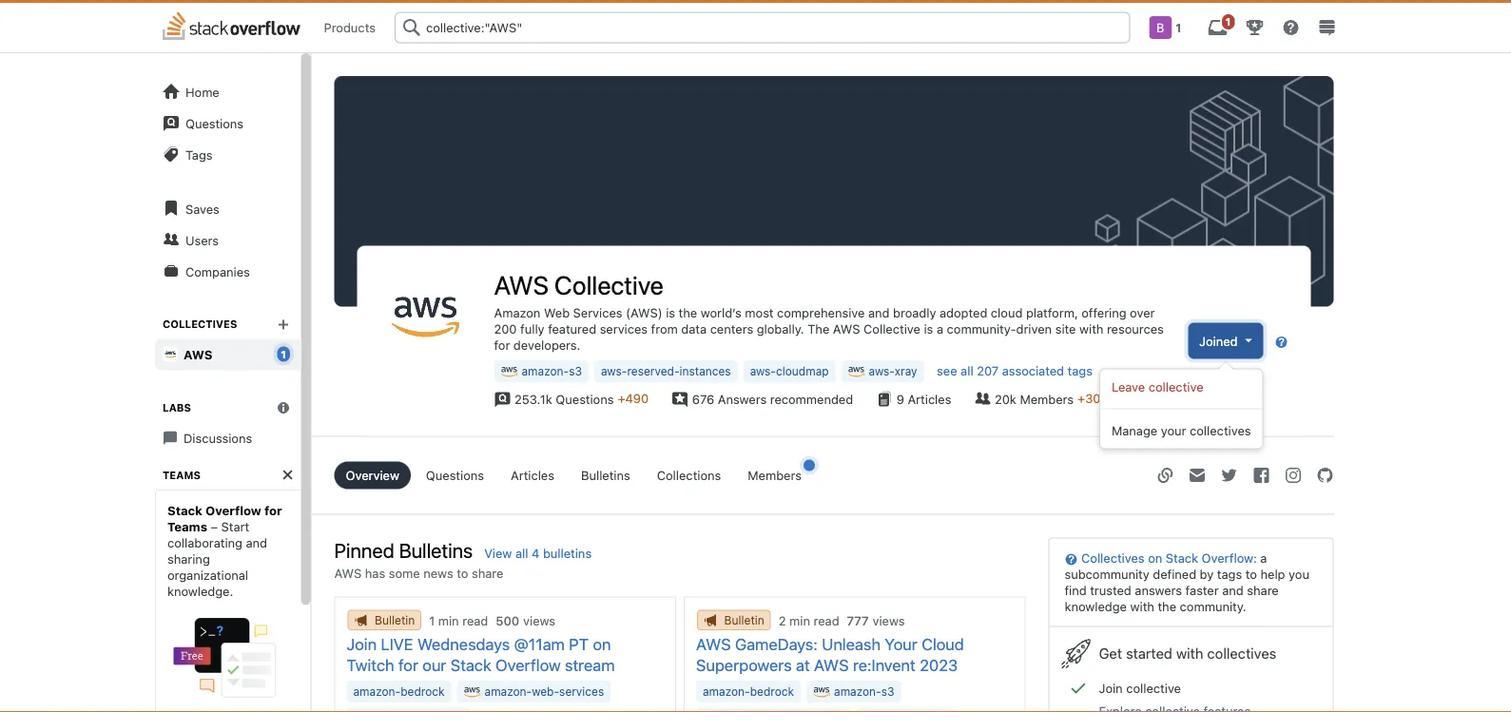 Task type: describe. For each thing, give the bounding box(es) containing it.
2 vertical spatial with
[[1176, 645, 1204, 662]]

community.
[[1180, 600, 1246, 614]]

20k members
[[991, 392, 1074, 406]]

view all 4 bulletins
[[484, 546, 592, 561]]

collectives for collectives
[[162, 318, 237, 330]]

answers
[[1135, 583, 1182, 598]]

amazon-bedrock link for at
[[696, 681, 801, 703]]

read for unleash
[[814, 613, 839, 628]]

on inside the join live wednesdays @11am pt on twitch for our stack overflow stream
[[593, 634, 611, 653]]

saves
[[185, 202, 219, 216]]

bob builder's user avatar image
[[1149, 16, 1172, 39]]

knowledge
[[1065, 600, 1127, 614]]

0 horizontal spatial collective
[[554, 270, 664, 300]]

knowledge.
[[167, 584, 233, 598]]

featured
[[548, 321, 596, 335]]

1 vertical spatial collective
[[864, 321, 921, 335]]

amazon-bedrock for at
[[703, 685, 794, 698]]

1 horizontal spatial is
[[924, 321, 933, 335]]

join live wednesdays @11am pt on twitch for our stack overflow stream link
[[347, 634, 615, 675]]

help
[[1261, 567, 1285, 582]]

aws gamedays: unleash your cloud superpowers at aws re:invent 2023 link
[[696, 634, 964, 675]]

aws-cloudmap
[[750, 365, 829, 378]]

2 vertical spatial questions
[[426, 468, 484, 483]]

253.1k questions
[[511, 392, 614, 406]]

aws has some news to share
[[334, 566, 503, 581]]

amazon-web-services
[[485, 685, 604, 698]]

adopted
[[940, 305, 988, 319]]

aws-reserved-instances
[[601, 365, 731, 378]]

cloud
[[922, 634, 964, 653]]

amazon- for rightmost amazon-s3 link
[[834, 685, 881, 698]]

for inside aws collective amazon web services (aws) is the world's most comprehensive and broadly adopted cloud platform, offering over 200 fully featured services from data centers globally. the aws collective is a community-driven site with resources for  developers.
[[494, 337, 510, 352]]

s3 for leftmost amazon-s3 link
[[569, 365, 582, 378]]

s3 for rightmost amazon-s3 link
[[881, 685, 895, 698]]

a inside aws collective amazon web services (aws) is the world's most comprehensive and broadly adopted cloud platform, offering over 200 fully featured services from data centers globally. the aws collective is a community-driven site with resources for  developers.
[[937, 321, 944, 335]]

collective for leave collective
[[1149, 380, 1204, 394]]

the
[[808, 321, 830, 335]]

collections link
[[646, 462, 733, 489]]

twitch
[[347, 656, 394, 675]]

join for join collective
[[1099, 681, 1123, 696]]

0 horizontal spatial members link
[[736, 460, 815, 489]]

0 vertical spatial share
[[472, 566, 503, 581]]

amazon-s3 for leftmost amazon-s3 link
[[522, 365, 582, 378]]

(aws)
[[626, 305, 662, 319]]

aws-reserved-instances link
[[594, 360, 738, 383]]

over
[[1130, 305, 1155, 319]]

manage
[[1112, 424, 1158, 438]]

join collective
[[1099, 681, 1181, 696]]

on inside collectives on stack overflow: link
[[1148, 551, 1162, 565]]

0 vertical spatial articles link
[[908, 392, 951, 406]]

view all 4 bulletins link
[[484, 545, 592, 561]]

with inside a subcommunity defined by tags to help you find trusted answers faster and share knowledge with the community.
[[1130, 600, 1155, 614]]

0 horizontal spatial to
[[457, 566, 468, 581]]

1 1 link from the left
[[1138, 3, 1199, 52]]

stack inside the join live wednesdays @11am pt on twitch for our stack overflow stream
[[451, 656, 491, 675]]

amazon- for amazon-web-services link
[[485, 685, 532, 698]]

users link
[[155, 224, 301, 256]]

1 vertical spatial members
[[748, 468, 802, 483]]

tags
[[185, 147, 212, 162]]

leave
[[1112, 380, 1145, 394]]

your
[[1161, 424, 1186, 438]]

organizational
[[167, 568, 248, 582]]

overflow inside stack overflow for teams
[[205, 503, 261, 518]]

recommended
[[770, 392, 853, 406]]

0 horizontal spatial amazon-s3 link
[[494, 360, 589, 383]]

from
[[651, 321, 678, 335]]

@11am
[[514, 634, 565, 653]]

2 1 link from the left
[[1199, 3, 1237, 52]]

discussions link
[[155, 422, 301, 453]]

2 horizontal spatial questions link
[[556, 392, 614, 406]]

Search text field
[[395, 12, 1130, 43]]

started
[[1126, 645, 1173, 662]]

questions link for "saves" link
[[155, 107, 301, 139]]

answers
[[718, 392, 767, 406]]

developers.
[[513, 337, 581, 352]]

collectives for collectives on stack overflow:
[[1081, 551, 1145, 565]]

most
[[745, 305, 774, 319]]

1 horizontal spatial members
[[1020, 392, 1074, 406]]

aws for aws
[[183, 347, 212, 362]]

the inside aws collective amazon web services (aws) is the world's most comprehensive and broadly adopted cloud platform, offering over 200 fully featured services from data centers globally. the aws collective is a community-driven site with resources for  developers.
[[679, 305, 697, 319]]

amazon- down twitch at the left bottom
[[353, 685, 401, 698]]

20k
[[995, 392, 1017, 406]]

xray
[[895, 365, 917, 378]]

offering
[[1082, 305, 1127, 319]]

leave collective
[[1112, 380, 1204, 394]]

wednesdays
[[417, 634, 510, 653]]

0 vertical spatial articles
[[908, 392, 951, 406]]

our
[[422, 656, 446, 675]]

the inside a subcommunity defined by tags to help you find trusted answers faster and share knowledge with the community.
[[1158, 600, 1177, 614]]

676
[[692, 392, 715, 406]]

services inside aws collective amazon web services (aws) is the world's most comprehensive and broadly adopted cloud platform, offering over 200 fully featured services from data centers globally. the aws collective is a community-driven site with resources for  developers.
[[600, 321, 648, 335]]

collections
[[657, 468, 721, 483]]

by
[[1200, 567, 1214, 582]]

1 right bob builder's user avatar
[[1176, 21, 1182, 34]]

676 answers recommended
[[689, 392, 853, 406]]

live
[[381, 634, 413, 653]]

1 vertical spatial services
[[559, 685, 604, 698]]

products
[[324, 20, 376, 35]]

collaborating
[[167, 536, 242, 550]]

2 min read 777 views
[[779, 613, 905, 628]]

driven
[[1016, 321, 1052, 335]]

data
[[681, 321, 707, 335]]

tags for by
[[1217, 567, 1242, 582]]

see
[[937, 364, 957, 378]]

amazon-bedrock link for twitch
[[347, 681, 451, 703]]

overflow inside the join live wednesdays @11am pt on twitch for our stack overflow stream
[[496, 656, 561, 675]]

– start collaborating and sharing organizational knowledge.
[[167, 519, 267, 598]]

9
[[897, 392, 904, 406]]

community-
[[947, 321, 1016, 335]]

cloud
[[991, 305, 1023, 319]]

broadly
[[893, 305, 936, 319]]

amazon-web-services link
[[457, 681, 611, 703]]

trusted
[[1090, 583, 1132, 598]]

500
[[496, 613, 519, 628]]

subcommunity
[[1065, 567, 1150, 582]]

1 horizontal spatial amazon-s3 link
[[807, 681, 901, 703]]

777
[[847, 613, 869, 628]]

start
[[221, 519, 249, 534]]

min for wednesdays
[[438, 613, 459, 628]]

aws right at
[[814, 656, 849, 675]]

1 menu bar
[[1138, 3, 1345, 52]]

bulletins link
[[570, 462, 642, 489]]

get
[[1099, 645, 1122, 662]]

collectives on stack overflow: link
[[1065, 551, 1261, 566]]

web-
[[532, 685, 559, 698]]

0 horizontal spatial bulletins
[[399, 539, 473, 562]]

2023
[[920, 656, 958, 675]]

2 horizontal spatial stack
[[1166, 551, 1198, 565]]

dismiss image
[[280, 468, 294, 482]]

0 vertical spatial is
[[666, 305, 675, 319]]

resources
[[1107, 321, 1164, 335]]

aws collective amazon web services (aws) is the world's most comprehensive and broadly adopted cloud platform, offering over 200 fully featured services from data centers globally. the aws collective is a community-driven site with resources for  developers.
[[494, 270, 1164, 352]]

aws for aws gamedays: unleash your cloud superpowers at aws re:invent 2023
[[696, 634, 731, 653]]

and inside aws collective amazon web services (aws) is the world's most comprehensive and broadly adopted cloud platform, offering over 200 fully featured services from data centers globally. the aws collective is a community-driven site with resources for  developers.
[[868, 305, 890, 319]]

0 horizontal spatial questions
[[185, 116, 243, 130]]

to inside a subcommunity defined by tags to help you find trusted answers faster and share knowledge with the community.
[[1246, 567, 1257, 582]]

instances
[[680, 365, 731, 378]]

some
[[389, 566, 420, 581]]

1 left 'achievements' icon
[[1226, 16, 1231, 28]]



Task type: vqa. For each thing, say whether or not it's contained in the screenshot.
hours corresponding to created
no



Task type: locate. For each thing, give the bounding box(es) containing it.
0 horizontal spatial share
[[472, 566, 503, 581]]

teams
[[162, 469, 200, 481], [167, 519, 207, 534]]

1 horizontal spatial for
[[398, 656, 418, 675]]

aws- for xray
[[869, 365, 895, 378]]

0 horizontal spatial a
[[937, 321, 944, 335]]

a up help
[[1261, 551, 1267, 565]]

0 horizontal spatial aws-
[[601, 365, 627, 378]]

2 bedrock from the left
[[750, 685, 794, 698]]

is down the "broadly"
[[924, 321, 933, 335]]

overflow up start
[[205, 503, 261, 518]]

aws- for reserved-
[[601, 365, 627, 378]]

on up defined
[[1148, 551, 1162, 565]]

2 read from the left
[[814, 613, 839, 628]]

with down the 'offering'
[[1079, 321, 1104, 335]]

the down the "answers"
[[1158, 600, 1177, 614]]

bulletin for gamedays:
[[724, 614, 764, 627]]

aws- up 676 answers recommended on the bottom of page
[[750, 365, 776, 378]]

1
[[1226, 16, 1231, 28], [1176, 21, 1182, 34], [280, 348, 286, 360], [429, 613, 435, 628]]

0 horizontal spatial amazon-bedrock
[[353, 685, 445, 698]]

1 horizontal spatial aws-
[[750, 365, 776, 378]]

1 horizontal spatial questions
[[426, 468, 484, 483]]

collective inside button
[[1149, 380, 1204, 394]]

share inside a subcommunity defined by tags to help you find trusted answers faster and share knowledge with the community.
[[1247, 583, 1279, 598]]

1 read from the left
[[462, 613, 488, 628]]

stack
[[167, 503, 202, 518], [1166, 551, 1198, 565], [451, 656, 491, 675]]

labs
[[162, 401, 191, 414]]

the up data
[[679, 305, 697, 319]]

collective down started
[[1126, 681, 1181, 696]]

0 vertical spatial amazon-s3 link
[[494, 360, 589, 383]]

1 horizontal spatial all
[[961, 364, 974, 378]]

0 horizontal spatial all
[[515, 546, 528, 561]]

0 vertical spatial questions
[[185, 116, 243, 130]]

1 bedrock from the left
[[401, 685, 445, 698]]

1 horizontal spatial articles link
[[908, 392, 951, 406]]

amazon-s3 down re:invent
[[834, 685, 895, 698]]

questions left the +490
[[556, 392, 614, 406]]

bulletins inside bulletins link
[[581, 468, 630, 483]]

2 amazon-bedrock link from the left
[[696, 681, 801, 703]]

site
[[1055, 321, 1076, 335]]

bulletin up live
[[375, 614, 415, 627]]

0 horizontal spatial amazon-bedrock link
[[347, 681, 451, 703]]

is
[[666, 305, 675, 319], [924, 321, 933, 335]]

articles
[[908, 392, 951, 406], [511, 468, 554, 483]]

aws up the superpowers
[[696, 634, 731, 653]]

amazon-s3 link down developers.
[[494, 360, 589, 383]]

teams inside stack overflow for teams
[[167, 519, 207, 534]]

pinned bulletins
[[334, 539, 473, 562]]

min right 2 in the right of the page
[[789, 613, 810, 628]]

amazon- down join live wednesdays @11am pt on twitch for our stack overflow stream link
[[485, 685, 532, 698]]

1 vertical spatial questions
[[556, 392, 614, 406]]

0 vertical spatial collective
[[1149, 380, 1204, 394]]

tags link
[[155, 139, 301, 170]]

1 amazon-bedrock link from the left
[[347, 681, 451, 703]]

view
[[484, 546, 512, 561]]

0 vertical spatial teams
[[162, 469, 200, 481]]

1 vertical spatial collectives
[[1081, 551, 1145, 565]]

articles link left bulletins link
[[499, 462, 566, 489]]

0 horizontal spatial s3
[[569, 365, 582, 378]]

bedrock for at
[[750, 685, 794, 698]]

aws- inside 'aws-xray' link
[[869, 365, 895, 378]]

bulletin left 2 in the right of the page
[[724, 614, 764, 627]]

0 horizontal spatial questions link
[[155, 107, 301, 139]]

aws- up 9 articles at the right of page
[[869, 365, 895, 378]]

bulletins
[[543, 546, 592, 561]]

a
[[937, 321, 944, 335], [1261, 551, 1267, 565]]

9 articles
[[893, 392, 951, 406]]

all for view
[[515, 546, 528, 561]]

1 horizontal spatial collective
[[864, 321, 921, 335]]

0 horizontal spatial collectives
[[162, 318, 237, 330]]

0 vertical spatial services
[[600, 321, 648, 335]]

collective for join collective
[[1126, 681, 1181, 696]]

amazon- down re:invent
[[834, 685, 881, 698]]

aws for aws collective amazon web services (aws) is the world's most comprehensive and broadly adopted cloud platform, offering over 200 fully featured services from data centers globally. the aws collective is a community-driven site with resources for  developers.
[[494, 270, 549, 300]]

join
[[347, 634, 377, 653], [1099, 681, 1123, 696]]

amazon-bedrock down twitch at the left bottom
[[353, 685, 445, 698]]

aws-cloudmap link
[[743, 360, 836, 383]]

0 vertical spatial bulletins
[[581, 468, 630, 483]]

gamedays:
[[735, 634, 818, 653]]

has
[[365, 566, 385, 581]]

collectives inside collectives dropdown button
[[162, 318, 237, 330]]

1 horizontal spatial views
[[873, 613, 905, 628]]

3 aws- from the left
[[869, 365, 895, 378]]

amazon-bedrock for twitch
[[353, 685, 445, 698]]

1 horizontal spatial amazon-s3
[[834, 685, 895, 698]]

all left 4
[[515, 546, 528, 561]]

0 vertical spatial collectives
[[162, 318, 237, 330]]

members link down 676 answers recommended on the bottom of page
[[736, 460, 815, 489]]

on right pt
[[593, 634, 611, 653]]

articles left bulletins link
[[511, 468, 554, 483]]

bulletins up news
[[399, 539, 473, 562]]

comprehensive
[[777, 305, 865, 319]]

join live wednesdays @11am pt on twitch for our stack overflow stream
[[347, 634, 615, 675]]

all for see
[[961, 364, 974, 378]]

1 vertical spatial overflow
[[496, 656, 561, 675]]

aws left has
[[334, 566, 362, 581]]

aws- for cloudmap
[[750, 365, 776, 378]]

collective up services
[[554, 270, 664, 300]]

web
[[544, 305, 570, 319]]

0 vertical spatial amazon-s3
[[522, 365, 582, 378]]

site switcher image
[[1319, 19, 1336, 36]]

0 horizontal spatial overflow
[[205, 503, 261, 518]]

2 horizontal spatial aws-
[[869, 365, 895, 378]]

amazon-s3 for rightmost amazon-s3 link
[[834, 685, 895, 698]]

1 min from the left
[[438, 613, 459, 628]]

0 horizontal spatial for
[[264, 503, 282, 518]]

members
[[1020, 392, 1074, 406], [748, 468, 802, 483]]

stack overflow for teams
[[167, 503, 282, 534]]

collectives
[[162, 318, 237, 330], [1081, 551, 1145, 565]]

0 horizontal spatial read
[[462, 613, 488, 628]]

0 vertical spatial join
[[347, 634, 377, 653]]

questions right the overview
[[426, 468, 484, 483]]

collectives right your
[[1190, 424, 1251, 438]]

1 horizontal spatial articles
[[908, 392, 951, 406]]

articles right 9
[[908, 392, 951, 406]]

amazon- down developers.
[[522, 365, 569, 378]]

2 amazon-bedrock from the left
[[703, 685, 794, 698]]

tags inside a subcommunity defined by tags to help you find trusted answers faster and share knowledge with the community.
[[1217, 567, 1242, 582]]

join inside the join live wednesdays @11am pt on twitch for our stack overflow stream
[[347, 634, 377, 653]]

share down view
[[472, 566, 503, 581]]

0 horizontal spatial and
[[245, 536, 267, 550]]

1 horizontal spatial members link
[[1020, 392, 1074, 406]]

bulletins down the +490
[[581, 468, 630, 483]]

see all 207 associated tags link
[[937, 364, 1093, 378]]

services
[[573, 305, 623, 319]]

join down "get"
[[1099, 681, 1123, 696]]

1 horizontal spatial and
[[868, 305, 890, 319]]

questions link left the +490
[[556, 392, 614, 406]]

help center and other resources image
[[1282, 19, 1300, 36]]

1 vertical spatial collectives
[[1207, 645, 1277, 662]]

is up 'from'
[[666, 305, 675, 319]]

a inside a subcommunity defined by tags to help you find trusted answers faster and share knowledge with the community.
[[1261, 551, 1267, 565]]

aws- inside aws-cloudmap link
[[750, 365, 776, 378]]

1 vertical spatial articles link
[[499, 462, 566, 489]]

to right news
[[457, 566, 468, 581]]

1 down collectives dropdown button
[[280, 348, 286, 360]]

stack inside stack overflow for teams
[[167, 503, 202, 518]]

aws-
[[601, 365, 627, 378], [750, 365, 776, 378], [869, 365, 895, 378]]

1 horizontal spatial the
[[1158, 600, 1177, 614]]

with down the "answers"
[[1130, 600, 1155, 614]]

views for your
[[873, 613, 905, 628]]

and
[[868, 305, 890, 319], [245, 536, 267, 550], [1222, 583, 1244, 598]]

reserved-
[[627, 365, 680, 378]]

a down adopted
[[937, 321, 944, 335]]

answers recommended link
[[718, 392, 853, 406]]

min up wednesdays
[[438, 613, 459, 628]]

with inside aws collective amazon web services (aws) is the world's most comprehensive and broadly adopted cloud platform, offering over 200 fully featured services from data centers globally. the aws collective is a community-driven site with resources for  developers.
[[1079, 321, 1104, 335]]

tags down overflow:
[[1217, 567, 1242, 582]]

1 horizontal spatial to
[[1246, 567, 1257, 582]]

re:invent
[[853, 656, 916, 675]]

2 horizontal spatial and
[[1222, 583, 1244, 598]]

superpowers
[[696, 656, 792, 675]]

a subcommunity defined by tags to help you find trusted answers faster and share knowledge with the community.
[[1065, 551, 1310, 614]]

leave collective button
[[1100, 373, 1263, 401]]

tags for associated
[[1068, 364, 1093, 378]]

questions link
[[155, 107, 301, 139], [556, 392, 614, 406], [415, 462, 496, 489]]

collectives down the 'companies' on the left of page
[[162, 318, 237, 330]]

with right started
[[1176, 645, 1204, 662]]

1 vertical spatial the
[[1158, 600, 1177, 614]]

0 vertical spatial with
[[1079, 321, 1104, 335]]

teams down discussions
[[162, 469, 200, 481]]

bedrock down our
[[401, 685, 445, 698]]

menu
[[1099, 364, 1263, 450], [1100, 373, 1263, 445]]

for inside stack overflow for teams
[[264, 503, 282, 518]]

collective down the "broadly"
[[864, 321, 921, 335]]

amazon-s3 down developers.
[[522, 365, 582, 378]]

0 vertical spatial s3
[[569, 365, 582, 378]]

share down help
[[1247, 583, 1279, 598]]

teams up collaborating
[[167, 519, 207, 534]]

0 horizontal spatial articles
[[511, 468, 554, 483]]

0 vertical spatial collectives
[[1190, 424, 1251, 438]]

1 horizontal spatial bedrock
[[750, 685, 794, 698]]

pt
[[569, 634, 589, 653]]

views
[[523, 613, 555, 628], [873, 613, 905, 628]]

1 vertical spatial teams
[[167, 519, 207, 534]]

and inside a subcommunity defined by tags to help you find trusted answers faster and share knowledge with the community.
[[1222, 583, 1244, 598]]

aws- inside aws-reserved-instances link
[[601, 365, 627, 378]]

aws-xray link
[[841, 360, 924, 383]]

aws up amazon
[[494, 270, 549, 300]]

1 vertical spatial on
[[593, 634, 611, 653]]

amazon-
[[522, 365, 569, 378], [353, 685, 401, 698], [485, 685, 532, 698], [703, 685, 750, 698], [834, 685, 881, 698]]

1 horizontal spatial questions link
[[415, 462, 496, 489]]

users
[[185, 233, 218, 247]]

share
[[472, 566, 503, 581], [1247, 583, 1279, 598]]

1 horizontal spatial read
[[814, 613, 839, 628]]

read for wednesdays
[[462, 613, 488, 628]]

1 amazon-bedrock from the left
[[353, 685, 445, 698]]

amazon-s3 link down re:invent
[[807, 681, 901, 703]]

1 horizontal spatial on
[[1148, 551, 1162, 565]]

for
[[494, 337, 510, 352], [264, 503, 282, 518], [398, 656, 418, 675]]

and down start
[[245, 536, 267, 550]]

min for unleash
[[789, 613, 810, 628]]

1 aws- from the left
[[601, 365, 627, 378]]

1 vertical spatial all
[[515, 546, 528, 561]]

read
[[462, 613, 488, 628], [814, 613, 839, 628]]

1 vertical spatial a
[[1261, 551, 1267, 565]]

collectives up subcommunity
[[1081, 551, 1145, 565]]

2 aws- from the left
[[750, 365, 776, 378]]

amazon- for leftmost amazon-s3 link
[[522, 365, 569, 378]]

0 horizontal spatial on
[[593, 634, 611, 653]]

amazon-bedrock link down the superpowers
[[696, 681, 801, 703]]

questions down home
[[185, 116, 243, 130]]

s3 up 253.1k questions
[[569, 365, 582, 378]]

stack down wednesdays
[[451, 656, 491, 675]]

1 vertical spatial tags
[[1217, 567, 1242, 582]]

aws right the on the right top
[[833, 321, 860, 335]]

for down dismiss image
[[264, 503, 282, 518]]

overflow down @11am
[[496, 656, 561, 675]]

for inside the join live wednesdays @11am pt on twitch for our stack overflow stream
[[398, 656, 418, 675]]

for down 200
[[494, 337, 510, 352]]

collectives down the community.
[[1207, 645, 1277, 662]]

aws down collectives dropdown button
[[183, 347, 212, 362]]

and inside – start collaborating and sharing organizational knowledge.
[[245, 536, 267, 550]]

aws-xray
[[869, 365, 917, 378]]

1 vertical spatial s3
[[881, 685, 895, 698]]

saves link
[[155, 193, 301, 224]]

1 horizontal spatial bulletin
[[724, 614, 764, 627]]

1 up wednesdays
[[429, 613, 435, 628]]

all
[[961, 364, 974, 378], [515, 546, 528, 561]]

amazon-bedrock link down twitch at the left bottom
[[347, 681, 451, 703]]

amazon
[[494, 305, 541, 319]]

all right see
[[961, 364, 974, 378]]

1 views from the left
[[523, 613, 555, 628]]

services down "(aws)"
[[600, 321, 648, 335]]

bedrock down the superpowers
[[750, 685, 794, 698]]

with
[[1079, 321, 1104, 335], [1130, 600, 1155, 614], [1176, 645, 1204, 662]]

1 horizontal spatial overflow
[[496, 656, 561, 675]]

2 views from the left
[[873, 613, 905, 628]]

0 vertical spatial tags
[[1068, 364, 1093, 378]]

amazon-bedrock down the superpowers
[[703, 685, 794, 698]]

world's
[[701, 305, 742, 319]]

stack up defined
[[1166, 551, 1198, 565]]

and left the "broadly"
[[868, 305, 890, 319]]

1 vertical spatial collective
[[1126, 681, 1181, 696]]

you
[[1289, 567, 1310, 582]]

0 vertical spatial a
[[937, 321, 944, 335]]

1 horizontal spatial join
[[1099, 681, 1123, 696]]

2
[[779, 613, 786, 628]]

2 horizontal spatial questions
[[556, 392, 614, 406]]

aws- up the +490
[[601, 365, 627, 378]]

0 horizontal spatial views
[[523, 613, 555, 628]]

members down associated
[[1020, 392, 1074, 406]]

questions link for bulletins link
[[415, 462, 496, 489]]

to
[[457, 566, 468, 581], [1246, 567, 1257, 582]]

0 horizontal spatial bulletin
[[375, 614, 415, 627]]

tags up +301
[[1068, 364, 1093, 378]]

0 vertical spatial for
[[494, 337, 510, 352]]

views up @11am
[[523, 613, 555, 628]]

2 bulletin from the left
[[724, 614, 764, 627]]

1 horizontal spatial amazon-bedrock
[[703, 685, 794, 698]]

members link
[[1020, 392, 1074, 406], [736, 460, 815, 489]]

s3 down re:invent
[[881, 685, 895, 698]]

253.1k
[[515, 392, 552, 406]]

1 bulletin from the left
[[375, 614, 415, 627]]

views up your
[[873, 613, 905, 628]]

collectives on stack overflow:
[[1078, 551, 1261, 565]]

0 horizontal spatial stack
[[167, 503, 202, 518]]

stack up collaborating
[[167, 503, 202, 518]]

2 horizontal spatial for
[[494, 337, 510, 352]]

0 vertical spatial members link
[[1020, 392, 1074, 406]]

1 vertical spatial and
[[245, 536, 267, 550]]

1 vertical spatial questions link
[[556, 392, 614, 406]]

collective up your
[[1149, 380, 1204, 394]]

0 horizontal spatial is
[[666, 305, 675, 319]]

pinned
[[334, 539, 394, 562]]

and up the community.
[[1222, 583, 1244, 598]]

2 horizontal spatial with
[[1176, 645, 1204, 662]]

services down stream
[[559, 685, 604, 698]]

read left 777
[[814, 613, 839, 628]]

companies link
[[155, 256, 301, 287]]

amazon- down the superpowers
[[703, 685, 750, 698]]

2 min from the left
[[789, 613, 810, 628]]

0 vertical spatial questions link
[[155, 107, 301, 139]]

articles link right 9
[[908, 392, 951, 406]]

0 vertical spatial collective
[[554, 270, 664, 300]]

bulletins
[[581, 468, 630, 483], [399, 539, 473, 562]]

manage your collectives
[[1112, 424, 1251, 438]]

members link down associated
[[1020, 392, 1074, 406]]

globally.
[[757, 321, 804, 335]]

views for @11am
[[523, 613, 555, 628]]

for down live
[[398, 656, 418, 675]]

1 vertical spatial articles
[[511, 468, 554, 483]]

2 vertical spatial stack
[[451, 656, 491, 675]]

collectives inside collectives on stack overflow: link
[[1081, 551, 1145, 565]]

1 vertical spatial amazon-s3 link
[[807, 681, 901, 703]]

members down 676 answers recommended on the bottom of page
[[748, 468, 802, 483]]

0 horizontal spatial members
[[748, 468, 802, 483]]

home link
[[155, 76, 301, 107]]

aws for aws has some news to share
[[334, 566, 362, 581]]

1 horizontal spatial s3
[[881, 685, 895, 698]]

200
[[494, 321, 517, 335]]

amazon-bedrock link
[[347, 681, 451, 703], [696, 681, 801, 703]]

achievements image
[[1246, 19, 1263, 36]]

0 vertical spatial on
[[1148, 551, 1162, 565]]

fully
[[520, 321, 545, 335]]

1 vertical spatial for
[[264, 503, 282, 518]]

join for join live wednesdays @11am pt on twitch for our stack overflow stream
[[347, 634, 377, 653]]

aws gamedays: unleash your cloud superpowers at aws re:invent 2023
[[696, 634, 964, 675]]

1 vertical spatial amazon-s3
[[834, 685, 895, 698]]

1 vertical spatial share
[[1247, 583, 1279, 598]]

to left help
[[1246, 567, 1257, 582]]

join up twitch at the left bottom
[[347, 634, 377, 653]]

joined
[[1199, 334, 1238, 348]]

services
[[600, 321, 648, 335], [559, 685, 604, 698]]

bulletin for live
[[375, 614, 415, 627]]

questions link right the overview
[[415, 462, 496, 489]]

questions link down home
[[155, 107, 301, 139]]

1 vertical spatial members link
[[736, 460, 815, 489]]

207
[[977, 364, 999, 378]]

find
[[1065, 583, 1087, 598]]

2 vertical spatial questions link
[[415, 462, 496, 489]]

read up wednesdays
[[462, 613, 488, 628]]

bedrock for twitch
[[401, 685, 445, 698]]

your
[[885, 634, 918, 653]]

on
[[1148, 551, 1162, 565], [593, 634, 611, 653]]

1 vertical spatial is
[[924, 321, 933, 335]]

tags
[[1068, 364, 1093, 378], [1217, 567, 1242, 582]]

None search field
[[387, 12, 1138, 43]]

0 horizontal spatial join
[[347, 634, 377, 653]]



